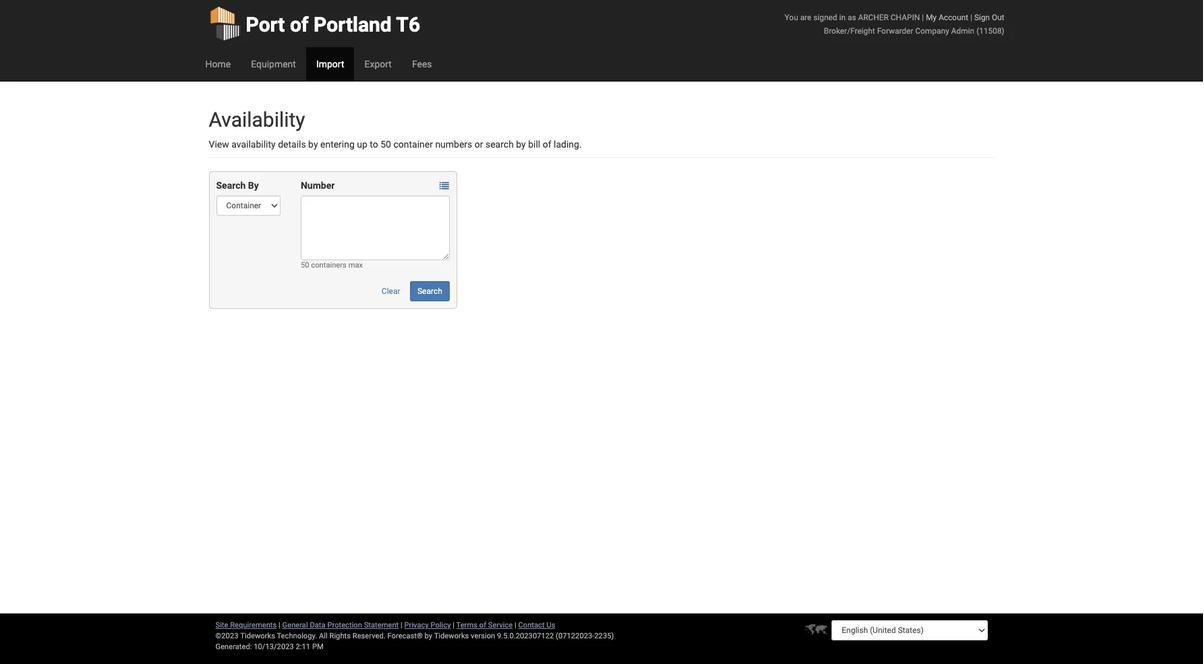 Task type: locate. For each thing, give the bounding box(es) containing it.
search left the by
[[216, 180, 246, 191]]

(11508)
[[977, 26, 1005, 36]]

port of portland t6 link
[[209, 0, 420, 47]]

site
[[216, 621, 228, 630]]

port of portland t6
[[246, 13, 420, 36]]

of inside site requirements | general data protection statement | privacy policy | terms of service | contact us ©2023 tideworks technology. all rights reserved. forecast® by tideworks version 9.5.0.202307122 (07122023-2235) generated: 10/13/2023 2:11 pm
[[480, 621, 487, 630]]

2 horizontal spatial of
[[543, 139, 552, 150]]

by right details
[[308, 139, 318, 150]]

numbers
[[435, 139, 473, 150]]

| left general
[[279, 621, 281, 630]]

1 horizontal spatial 50
[[381, 139, 391, 150]]

of right bill
[[543, 139, 552, 150]]

fees button
[[402, 47, 442, 81]]

0 vertical spatial search
[[216, 180, 246, 191]]

search inside button
[[418, 287, 443, 296]]

|
[[922, 13, 924, 22], [971, 13, 973, 22], [279, 621, 281, 630], [401, 621, 403, 630], [453, 621, 455, 630], [515, 621, 517, 630]]

reserved.
[[353, 632, 386, 641]]

| left sign
[[971, 13, 973, 22]]

entering
[[320, 139, 355, 150]]

2 vertical spatial of
[[480, 621, 487, 630]]

technology.
[[277, 632, 317, 641]]

export button
[[355, 47, 402, 81]]

2 horizontal spatial by
[[516, 139, 526, 150]]

equipment
[[251, 59, 296, 69]]

privacy policy link
[[405, 621, 451, 630]]

0 vertical spatial 50
[[381, 139, 391, 150]]

of right port
[[290, 13, 309, 36]]

©2023 tideworks
[[216, 632, 275, 641]]

by down privacy policy link
[[425, 632, 433, 641]]

forwarder
[[878, 26, 914, 36]]

details
[[278, 139, 306, 150]]

of
[[290, 13, 309, 36], [543, 139, 552, 150], [480, 621, 487, 630]]

search
[[216, 180, 246, 191], [418, 287, 443, 296]]

0 vertical spatial of
[[290, 13, 309, 36]]

statement
[[364, 621, 399, 630]]

to
[[370, 139, 378, 150]]

1 horizontal spatial search
[[418, 287, 443, 296]]

number
[[301, 180, 335, 191]]

50 left containers
[[301, 261, 309, 270]]

terms of service link
[[456, 621, 513, 630]]

50 right to
[[381, 139, 391, 150]]

my
[[926, 13, 937, 22]]

1 vertical spatial search
[[418, 287, 443, 296]]

50
[[381, 139, 391, 150], [301, 261, 309, 270]]

0 horizontal spatial search
[[216, 180, 246, 191]]

| up 9.5.0.202307122
[[515, 621, 517, 630]]

by
[[308, 139, 318, 150], [516, 139, 526, 150], [425, 632, 433, 641]]

protection
[[328, 621, 362, 630]]

1 horizontal spatial of
[[480, 621, 487, 630]]

search for search by
[[216, 180, 246, 191]]

of up version
[[480, 621, 487, 630]]

my account link
[[926, 13, 969, 22]]

10/13/2023
[[254, 643, 294, 652]]

privacy
[[405, 621, 429, 630]]

0 horizontal spatial by
[[308, 139, 318, 150]]

1 horizontal spatial by
[[425, 632, 433, 641]]

Number text field
[[301, 196, 450, 260]]

requirements
[[230, 621, 277, 630]]

1 vertical spatial 50
[[301, 261, 309, 270]]

us
[[547, 621, 556, 630]]

lading.
[[554, 139, 582, 150]]

view
[[209, 139, 229, 150]]

in
[[840, 13, 846, 22]]

search by
[[216, 180, 259, 191]]

pm
[[312, 643, 324, 652]]

search right clear button
[[418, 287, 443, 296]]

by left bill
[[516, 139, 526, 150]]

clear
[[382, 287, 400, 296]]

port
[[246, 13, 285, 36]]

max
[[349, 261, 363, 270]]

sign out link
[[975, 13, 1005, 22]]

(07122023-
[[556, 632, 595, 641]]

by inside site requirements | general data protection statement | privacy policy | terms of service | contact us ©2023 tideworks technology. all rights reserved. forecast® by tideworks version 9.5.0.202307122 (07122023-2235) generated: 10/13/2023 2:11 pm
[[425, 632, 433, 641]]



Task type: vqa. For each thing, say whether or not it's contained in the screenshot.
WILL
no



Task type: describe. For each thing, give the bounding box(es) containing it.
archer
[[859, 13, 889, 22]]

terms
[[456, 621, 478, 630]]

contact us link
[[519, 621, 556, 630]]

policy
[[431, 621, 451, 630]]

| left my
[[922, 13, 924, 22]]

search
[[486, 139, 514, 150]]

as
[[848, 13, 857, 22]]

| up tideworks
[[453, 621, 455, 630]]

home
[[205, 59, 231, 69]]

chapin
[[891, 13, 920, 22]]

are
[[801, 13, 812, 22]]

search for search
[[418, 287, 443, 296]]

generated:
[[216, 643, 252, 652]]

availability
[[209, 108, 305, 132]]

t6
[[396, 13, 420, 36]]

availability
[[232, 139, 276, 150]]

version
[[471, 632, 495, 641]]

account
[[939, 13, 969, 22]]

out
[[992, 13, 1005, 22]]

| up forecast®
[[401, 621, 403, 630]]

50 containers max
[[301, 261, 363, 270]]

general data protection statement link
[[282, 621, 399, 630]]

home button
[[195, 47, 241, 81]]

containers
[[311, 261, 347, 270]]

rights
[[330, 632, 351, 641]]

or
[[475, 139, 483, 150]]

export
[[365, 59, 392, 69]]

2235)
[[595, 632, 614, 641]]

up
[[357, 139, 368, 150]]

clear button
[[374, 281, 408, 302]]

admin
[[952, 26, 975, 36]]

search button
[[410, 281, 450, 302]]

contact
[[519, 621, 545, 630]]

fees
[[412, 59, 432, 69]]

data
[[310, 621, 326, 630]]

view availability details by entering up to 50 container numbers or search by bill of lading.
[[209, 139, 582, 150]]

company
[[916, 26, 950, 36]]

broker/freight
[[824, 26, 876, 36]]

equipment button
[[241, 47, 306, 81]]

sign
[[975, 13, 990, 22]]

service
[[488, 621, 513, 630]]

by
[[248, 180, 259, 191]]

site requirements | general data protection statement | privacy policy | terms of service | contact us ©2023 tideworks technology. all rights reserved. forecast® by tideworks version 9.5.0.202307122 (07122023-2235) generated: 10/13/2023 2:11 pm
[[216, 621, 614, 652]]

site requirements link
[[216, 621, 277, 630]]

0 horizontal spatial 50
[[301, 261, 309, 270]]

import button
[[306, 47, 355, 81]]

9.5.0.202307122
[[497, 632, 554, 641]]

general
[[282, 621, 308, 630]]

0 horizontal spatial of
[[290, 13, 309, 36]]

all
[[319, 632, 328, 641]]

container
[[394, 139, 433, 150]]

forecast®
[[388, 632, 423, 641]]

signed
[[814, 13, 838, 22]]

import
[[316, 59, 344, 69]]

show list image
[[440, 182, 449, 191]]

2:11
[[296, 643, 310, 652]]

bill
[[528, 139, 541, 150]]

you are signed in as archer chapin | my account | sign out broker/freight forwarder company admin (11508)
[[785, 13, 1005, 36]]

tideworks
[[434, 632, 469, 641]]

you
[[785, 13, 799, 22]]

portland
[[314, 13, 392, 36]]

1 vertical spatial of
[[543, 139, 552, 150]]



